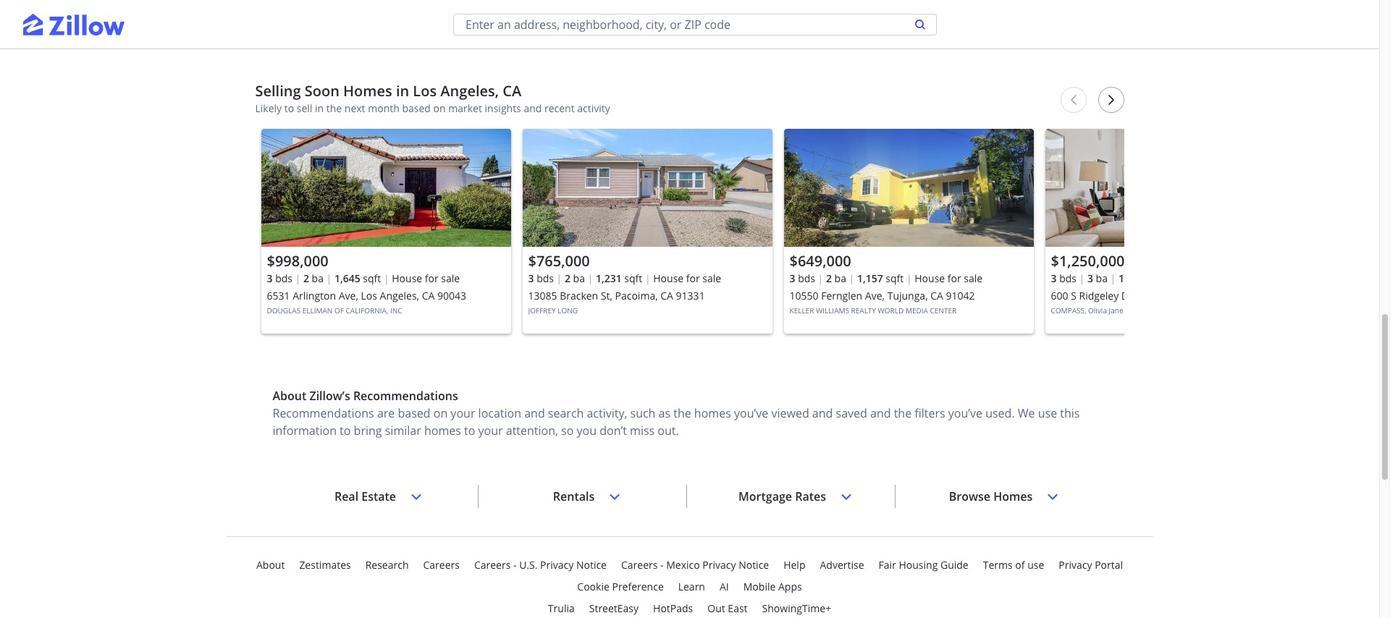 Task type: describe. For each thing, give the bounding box(es) containing it.
long
[[558, 306, 578, 316]]

6531
[[267, 289, 290, 303]]

$1,250,000 group
[[1045, 129, 1295, 334]]

location
[[478, 406, 521, 422]]

ca inside 6531 arlington ave, los angeles, ca 90043 douglas elliman of california, inc
[[422, 289, 435, 303]]

privacy portal
[[1059, 558, 1123, 572]]

homes inside dropdown button
[[994, 489, 1033, 505]]

house for sale for $765,000
[[653, 272, 722, 285]]

insights
[[485, 101, 521, 115]]

for for $765,000
[[686, 272, 700, 285]]

mobile apps link
[[744, 579, 802, 596]]

0 horizontal spatial in
[[315, 101, 324, 115]]

careers for careers - mexico privacy notice
[[621, 558, 658, 572]]

0 horizontal spatial your
[[451, 406, 475, 422]]

sell
[[297, 101, 312, 115]]

1 horizontal spatial in
[[396, 81, 409, 101]]

ave, for $649,000
[[865, 289, 885, 303]]

saved
[[836, 406, 868, 422]]

notice for careers - mexico privacy notice
[[739, 558, 769, 572]]

we
[[1018, 406, 1035, 422]]

mortgage rates
[[739, 489, 826, 505]]

careers - u.s. privacy notice link
[[474, 557, 607, 574]]

2 you've from the left
[[949, 406, 983, 422]]

of
[[1016, 558, 1025, 572]]

bds for $649,000
[[798, 272, 816, 285]]

showingtime+ link
[[762, 600, 832, 618]]

ba for $998,000
[[312, 272, 324, 285]]

rentals button
[[542, 479, 630, 514]]

elliman
[[303, 306, 333, 316]]

search image
[[915, 18, 926, 30]]

olivia
[[1089, 306, 1107, 316]]

and inside selling soon homes in los angeles, ca likely to sell in the next month based on market insights and recent activity
[[524, 101, 542, 115]]

$998,000 group
[[261, 129, 511, 334]]

bds for $998,000
[[275, 272, 293, 285]]

center
[[930, 306, 957, 316]]

learn link
[[678, 579, 705, 596]]

keller
[[790, 306, 814, 316]]

douglas
[[267, 306, 301, 316]]

2 for $998,000
[[303, 272, 309, 285]]

likely
[[255, 101, 282, 115]]

ai link
[[720, 579, 729, 596]]

soon
[[305, 81, 340, 101]]

Search text field
[[454, 14, 902, 34]]

$649,000
[[790, 251, 852, 271]]

1,440
[[1119, 272, 1145, 285]]

10550 fernglen ave, tujunga, ca 91042 link
[[790, 288, 1028, 305]]

research
[[366, 558, 409, 572]]

out east
[[708, 602, 748, 616]]

don't
[[600, 423, 627, 439]]

1,645
[[335, 272, 360, 285]]

activity
[[577, 101, 610, 115]]

apps
[[779, 580, 802, 594]]

noh
[[1126, 306, 1140, 316]]

streeteasy link
[[589, 600, 639, 618]]

penthouse
[[1136, 289, 1195, 303]]

compass, olivia jane noh dre # 01257585
[[1051, 306, 1197, 316]]

0 vertical spatial recommendations
[[353, 388, 458, 404]]

inc
[[390, 306, 402, 316]]

tujunga,
[[888, 289, 928, 303]]

1 horizontal spatial homes
[[694, 406, 731, 422]]

media
[[906, 306, 928, 316]]

2 for $765,000
[[565, 272, 571, 285]]

selling soon homes in los angeles, ca likely to sell in the next month based on market insights and recent activity
[[255, 81, 610, 115]]

ridgeley
[[1080, 289, 1119, 303]]

sqft for $998,000
[[363, 272, 381, 285]]

ca inside selling soon homes in los angeles, ca likely to sell in the next month based on market insights and recent activity
[[503, 81, 522, 101]]

similar
[[385, 423, 421, 439]]

ba inside 600 s ridgeley dr penthouse 9, los angeles, ca 90036 element
[[1096, 272, 1108, 285]]

terms of use
[[983, 558, 1045, 572]]

3 bds for $765,000
[[528, 272, 554, 285]]

3 bds inside 600 s ridgeley dr penthouse 9, los angeles, ca 90036 element
[[1051, 272, 1077, 285]]

learn
[[678, 580, 705, 594]]

real
[[335, 489, 359, 505]]

the inside selling soon homes in los angeles, ca likely to sell in the next month based on market insights and recent activity
[[326, 101, 342, 115]]

showingtime+
[[762, 602, 832, 616]]

fair housing guide
[[879, 558, 969, 572]]

estate
[[362, 489, 396, 505]]

10550
[[790, 289, 819, 303]]

st,
[[601, 289, 613, 303]]

chevron right image
[[1106, 94, 1117, 106]]

ca inside 10550 fernglen ave, tujunga, ca 91042 keller williams realty world media center
[[931, 289, 944, 303]]

zestimates link
[[299, 557, 351, 574]]

and left saved
[[813, 406, 833, 422]]

about link
[[256, 557, 285, 574]]

privacy for u.s.
[[540, 558, 574, 572]]

mortgage
[[739, 489, 792, 505]]

3 for $765,000
[[528, 272, 534, 285]]

los inside 6531 arlington ave, los angeles, ca 90043 douglas elliman of california, inc
[[361, 289, 377, 303]]

2 for $649,000
[[826, 272, 832, 285]]

advertise
[[820, 558, 864, 572]]

used.
[[986, 406, 1015, 422]]

cookie preference link
[[577, 579, 664, 596]]

home recommendations carousel element
[[255, 81, 1295, 347]]

help link
[[784, 557, 806, 574]]

help
[[784, 558, 806, 572]]

about for about
[[256, 558, 285, 572]]

house for sale for $649,000
[[915, 272, 983, 285]]

1 vertical spatial homes
[[424, 423, 461, 439]]

$649,000 group
[[784, 129, 1034, 334]]

los inside "600 s ridgeley dr penthouse 9, los angeles, ca 90036"
[[1208, 289, 1225, 303]]

house for $649,000
[[915, 272, 945, 285]]

sqft for $649,000
[[886, 272, 904, 285]]

sale for $649,000
[[964, 272, 983, 285]]

1 horizontal spatial the
[[674, 406, 691, 422]]

out
[[708, 602, 726, 616]]

mexico
[[666, 558, 700, 572]]

for for $649,000
[[948, 272, 962, 285]]

bds inside 600 s ridgeley dr penthouse 9, los angeles, ca 90036 element
[[1060, 272, 1077, 285]]

terms
[[983, 558, 1013, 572]]

house for $765,000
[[653, 272, 684, 285]]

list containing $998,000
[[255, 123, 1295, 347]]

arlington
[[293, 289, 336, 303]]

east
[[728, 602, 748, 616]]

recent
[[545, 101, 575, 115]]

- for mexico
[[661, 558, 664, 572]]

cookie preference
[[577, 580, 664, 594]]

out east link
[[708, 600, 748, 618]]

privacy portal link
[[1059, 557, 1123, 574]]

california,
[[346, 306, 388, 316]]



Task type: vqa. For each thing, say whether or not it's contained in the screenshot.


Task type: locate. For each thing, give the bounding box(es) containing it.
homes inside selling soon homes in los angeles, ca likely to sell in the next month based on market insights and recent activity
[[343, 81, 392, 101]]

selling
[[255, 81, 301, 101]]

9,
[[1198, 289, 1206, 303]]

ave, down 1,645 in the top of the page
[[339, 289, 358, 303]]

ba inside 13085 bracken st, pacoima, ca 91331 element
[[573, 272, 585, 285]]

2 horizontal spatial angeles,
[[1227, 289, 1267, 303]]

to inside selling soon homes in los angeles, ca likely to sell in the next month based on market insights and recent activity
[[284, 101, 294, 115]]

and
[[524, 101, 542, 115], [524, 406, 545, 422], [813, 406, 833, 422], [871, 406, 891, 422]]

angeles, inside 6531 arlington ave, los angeles, ca 90043 douglas elliman of california, inc
[[380, 289, 419, 303]]

1 horizontal spatial 2 ba
[[565, 272, 585, 285]]

0 horizontal spatial 2 ba
[[303, 272, 324, 285]]

house up 6531 arlington ave, los angeles, ca 90043 link
[[392, 272, 422, 285]]

1 horizontal spatial 2
[[565, 272, 571, 285]]

1 horizontal spatial sqft
[[625, 272, 643, 285]]

1 you've from the left
[[734, 406, 769, 422]]

recommendations down zillow's
[[273, 406, 374, 422]]

3 sale from the left
[[964, 272, 983, 285]]

- for u.s.
[[513, 558, 517, 572]]

your down "location"
[[478, 423, 503, 439]]

3 inside 10550 fernglen ave, tujunga, ca 91042 element
[[790, 272, 796, 285]]

3 bds up 10550
[[790, 272, 816, 285]]

2 ba for $649,000
[[826, 272, 847, 285]]

house for $998,000
[[392, 272, 422, 285]]

2 horizontal spatial sqft
[[886, 272, 904, 285]]

1 vertical spatial about
[[256, 558, 285, 572]]

0 horizontal spatial house for sale
[[392, 272, 460, 285]]

2 horizontal spatial house for sale
[[915, 272, 983, 285]]

3 house from the left
[[915, 272, 945, 285]]

you've left viewed
[[734, 406, 769, 422]]

real estate
[[335, 489, 396, 505]]

6531 arlington ave, los angeles, ca 90043 douglas elliman of california, inc
[[267, 289, 466, 316]]

sqft up tujunga,
[[886, 272, 904, 285]]

0 horizontal spatial sale
[[441, 272, 460, 285]]

1 horizontal spatial sale
[[703, 272, 722, 285]]

privacy
[[540, 558, 574, 572], [703, 558, 736, 572], [1059, 558, 1093, 572]]

0 vertical spatial on
[[433, 101, 446, 115]]

2 down the $765,000
[[565, 272, 571, 285]]

1 horizontal spatial privacy
[[703, 558, 736, 572]]

2 horizontal spatial 2 ba
[[826, 272, 847, 285]]

3 bds up 600
[[1051, 272, 1077, 285]]

sqft inside 13085 bracken st, pacoima, ca 91331 element
[[625, 272, 643, 285]]

careers left u.s.
[[474, 558, 511, 572]]

2 ba for $998,000
[[303, 272, 324, 285]]

3 for $998,000
[[267, 272, 273, 285]]

1 ba from the left
[[312, 272, 324, 285]]

careers
[[423, 558, 460, 572], [474, 558, 511, 572], [621, 558, 658, 572]]

600
[[1051, 289, 1069, 303]]

6531 arlington ave, los angeles, ca 90043 image
[[261, 129, 511, 247]]

600 s ridgeley dr penthouse 9, los angeles, ca 90036 link
[[1051, 288, 1290, 320]]

on right are
[[434, 406, 448, 422]]

the
[[326, 101, 342, 115], [674, 406, 691, 422], [894, 406, 912, 422]]

this
[[1061, 406, 1080, 422]]

you
[[577, 423, 597, 439]]

1 on from the top
[[433, 101, 446, 115]]

dre
[[1142, 306, 1156, 316]]

2 ba up arlington on the top
[[303, 272, 324, 285]]

2 - from the left
[[661, 558, 664, 572]]

in up the month
[[396, 81, 409, 101]]

2 sqft from the left
[[625, 272, 643, 285]]

91042
[[946, 289, 975, 303]]

williams
[[816, 306, 850, 316]]

1 vertical spatial homes
[[994, 489, 1033, 505]]

3 bds up 6531 on the top of the page
[[267, 272, 293, 285]]

ba inside 6531 arlington ave, los angeles, ca 90043 element
[[312, 272, 324, 285]]

2 ba from the left
[[573, 272, 585, 285]]

01257585
[[1164, 306, 1197, 316]]

3 bds inside 6531 arlington ave, los angeles, ca 90043 element
[[267, 272, 293, 285]]

angeles, right 9,
[[1227, 289, 1267, 303]]

6531 arlington ave, los angeles, ca 90043 element
[[261, 129, 511, 334]]

1,645 sqft
[[335, 272, 381, 285]]

bds
[[275, 272, 293, 285], [537, 272, 554, 285], [798, 272, 816, 285], [1060, 272, 1077, 285]]

and right saved
[[871, 406, 891, 422]]

jane
[[1109, 306, 1124, 316]]

compass,
[[1051, 306, 1087, 316]]

0 vertical spatial in
[[396, 81, 409, 101]]

house inside 6531 arlington ave, los angeles, ca 90043 element
[[392, 272, 422, 285]]

notice up mobile
[[739, 558, 769, 572]]

notice for careers - u.s. privacy notice
[[576, 558, 607, 572]]

0 vertical spatial homes
[[343, 81, 392, 101]]

house up 13085 bracken st, pacoima, ca 91331 link
[[653, 272, 684, 285]]

2 inside 6531 arlington ave, los angeles, ca 90043 element
[[303, 272, 309, 285]]

ca inside 13085 bracken st, pacoima, ca 91331 joffrey long
[[661, 289, 674, 303]]

are
[[377, 406, 395, 422]]

bds up 13085
[[537, 272, 554, 285]]

careers link
[[423, 557, 460, 574]]

1 horizontal spatial for
[[686, 272, 700, 285]]

about zillow's recommendations recommendations are based on your location and search activity, such as the homes you've viewed and saved and the filters you've used. we use this information to bring similar homes to your attention, so you don't miss out.
[[273, 388, 1080, 439]]

1 bds from the left
[[275, 272, 293, 285]]

4 3 from the left
[[1051, 272, 1057, 285]]

3 down $1,250,000
[[1088, 272, 1094, 285]]

$765,000 group
[[523, 129, 772, 334]]

u.s.
[[519, 558, 538, 572]]

600 s ridgeley dr penthouse 9, los angeles, ca 90036 element
[[1045, 129, 1295, 334]]

3 2 ba from the left
[[826, 272, 847, 285]]

ba up fernglen
[[835, 272, 847, 285]]

0 horizontal spatial sqft
[[363, 272, 381, 285]]

1 horizontal spatial house for sale
[[653, 272, 722, 285]]

1 3 from the left
[[267, 272, 273, 285]]

2 ba inside 10550 fernglen ave, tujunga, ca 91042 element
[[826, 272, 847, 285]]

house for sale up 91042
[[915, 272, 983, 285]]

3 house for sale from the left
[[915, 272, 983, 285]]

your
[[451, 406, 475, 422], [478, 423, 503, 439]]

sqft inside 6531 arlington ave, los angeles, ca 90043 element
[[363, 272, 381, 285]]

homes right browse
[[994, 489, 1033, 505]]

ai
[[720, 580, 729, 594]]

notice up cookie
[[576, 558, 607, 572]]

attention,
[[506, 423, 558, 439]]

sale for $998,000
[[441, 272, 460, 285]]

1 notice from the left
[[576, 558, 607, 572]]

month
[[368, 101, 400, 115]]

ave, inside 10550 fernglen ave, tujunga, ca 91042 keller williams realty world media center
[[865, 289, 885, 303]]

streeteasy
[[589, 602, 639, 616]]

3 privacy from the left
[[1059, 558, 1093, 572]]

1 for from the left
[[425, 272, 439, 285]]

1 vertical spatial on
[[434, 406, 448, 422]]

notice
[[576, 558, 607, 572], [739, 558, 769, 572]]

3 up 10550
[[790, 272, 796, 285]]

based inside about zillow's recommendations recommendations are based on your location and search activity, such as the homes you've viewed and saved and the filters you've used. we use this information to bring similar homes to your attention, so you don't miss out.
[[398, 406, 431, 422]]

2 horizontal spatial house
[[915, 272, 945, 285]]

0 horizontal spatial to
[[284, 101, 294, 115]]

2 horizontal spatial 2
[[826, 272, 832, 285]]

13085 bracken st, pacoima, ca 91331 element
[[523, 129, 772, 334]]

1 house from the left
[[392, 272, 422, 285]]

1 careers from the left
[[423, 558, 460, 572]]

2 privacy from the left
[[703, 558, 736, 572]]

3 ba
[[1088, 272, 1108, 285]]

0 horizontal spatial house
[[392, 272, 422, 285]]

los
[[413, 81, 437, 101], [361, 289, 377, 303], [1208, 289, 1225, 303]]

sale for $765,000
[[703, 272, 722, 285]]

activity,
[[587, 406, 627, 422]]

sale inside 10550 fernglen ave, tujunga, ca 91042 element
[[964, 272, 983, 285]]

2 ba up fernglen
[[826, 272, 847, 285]]

careers - mexico privacy notice link
[[621, 557, 769, 574]]

browse homes
[[949, 489, 1033, 505]]

bds up 6531 on the top of the page
[[275, 272, 293, 285]]

ba up bracken
[[573, 272, 585, 285]]

careers - mexico privacy notice
[[621, 558, 769, 572]]

based inside selling soon homes in los angeles, ca likely to sell in the next month based on market insights and recent activity
[[402, 101, 431, 115]]

of
[[335, 306, 344, 316]]

ba up ridgeley
[[1096, 272, 1108, 285]]

mobile
[[744, 580, 776, 594]]

on left market
[[433, 101, 446, 115]]

house for sale for $998,000
[[392, 272, 460, 285]]

2 horizontal spatial careers
[[621, 558, 658, 572]]

about left zestimates
[[256, 558, 285, 572]]

2 ba up bracken
[[565, 272, 585, 285]]

0 horizontal spatial 2
[[303, 272, 309, 285]]

ca inside "600 s ridgeley dr penthouse 9, los angeles, ca 90036"
[[1269, 289, 1282, 303]]

house
[[392, 272, 422, 285], [653, 272, 684, 285], [915, 272, 945, 285]]

sqft up 6531 arlington ave, los angeles, ca 90043 link
[[363, 272, 381, 285]]

3 2 from the left
[[826, 272, 832, 285]]

careers for careers
[[423, 558, 460, 572]]

6531 arlington ave, los angeles, ca 90043 link
[[267, 288, 505, 305]]

ba inside 10550 fernglen ave, tujunga, ca 91042 element
[[835, 272, 847, 285]]

house for sale inside 10550 fernglen ave, tujunga, ca 91042 element
[[915, 272, 983, 285]]

angeles, inside "600 s ridgeley dr penthouse 9, los angeles, ca 90036"
[[1227, 289, 1267, 303]]

homes
[[694, 406, 731, 422], [424, 423, 461, 439]]

careers for careers - u.s. privacy notice
[[474, 558, 511, 572]]

the left "next"
[[326, 101, 342, 115]]

house for sale inside 6531 arlington ave, los angeles, ca 90043 element
[[392, 272, 460, 285]]

1 house for sale from the left
[[392, 272, 460, 285]]

2 down the $649,000
[[826, 272, 832, 285]]

90036
[[1051, 306, 1080, 320]]

homes right 'similar' at bottom left
[[424, 423, 461, 439]]

sale inside 13085 bracken st, pacoima, ca 91331 element
[[703, 272, 722, 285]]

2 2 from the left
[[565, 272, 571, 285]]

3 ba from the left
[[835, 272, 847, 285]]

realty
[[851, 306, 876, 316]]

13085
[[528, 289, 557, 303]]

world
[[878, 306, 904, 316]]

$998,000
[[267, 251, 329, 271]]

2 bds from the left
[[537, 272, 554, 285]]

3 bds inside 10550 fernglen ave, tujunga, ca 91042 element
[[790, 272, 816, 285]]

list
[[255, 123, 1295, 347]]

zestimates
[[299, 558, 351, 572]]

4 3 bds from the left
[[1051, 272, 1077, 285]]

privacy right u.s.
[[540, 558, 574, 572]]

2 ba inside 6531 arlington ave, los angeles, ca 90043 element
[[303, 272, 324, 285]]

based up 'similar' at bottom left
[[398, 406, 431, 422]]

and up attention,
[[524, 406, 545, 422]]

3 careers from the left
[[621, 558, 658, 572]]

in right sell
[[315, 101, 324, 115]]

2 for from the left
[[686, 272, 700, 285]]

0 vertical spatial homes
[[694, 406, 731, 422]]

privacy left portal at the right of the page
[[1059, 558, 1093, 572]]

2 3 bds from the left
[[528, 272, 554, 285]]

2 horizontal spatial to
[[464, 423, 475, 439]]

pacoima,
[[615, 289, 658, 303]]

3 3 bds from the left
[[790, 272, 816, 285]]

3 bds up 13085
[[528, 272, 554, 285]]

1 horizontal spatial house
[[653, 272, 684, 285]]

2 careers from the left
[[474, 558, 511, 572]]

3 up 13085
[[528, 272, 534, 285]]

1 2 ba from the left
[[303, 272, 324, 285]]

2 house for sale from the left
[[653, 272, 722, 285]]

about
[[273, 388, 307, 404], [256, 558, 285, 572]]

3 up 600
[[1051, 272, 1057, 285]]

bds inside 10550 fernglen ave, tujunga, ca 91042 element
[[798, 272, 816, 285]]

bds inside 13085 bracken st, pacoima, ca 91331 element
[[537, 272, 554, 285]]

2 up arlington on the top
[[303, 272, 309, 285]]

ave,
[[339, 289, 358, 303], [865, 289, 885, 303]]

1 horizontal spatial your
[[478, 423, 503, 439]]

sale up '90043'
[[441, 272, 460, 285]]

2 3 from the left
[[528, 272, 534, 285]]

1 vertical spatial in
[[315, 101, 324, 115]]

house inside 10550 fernglen ave, tujunga, ca 91042 element
[[915, 272, 945, 285]]

1 vertical spatial use
[[1028, 558, 1045, 572]]

2 sale from the left
[[703, 272, 722, 285]]

2 notice from the left
[[739, 558, 769, 572]]

0 horizontal spatial -
[[513, 558, 517, 572]]

search
[[548, 406, 584, 422]]

and left recent
[[524, 101, 542, 115]]

3 inside $765,000 group
[[528, 272, 534, 285]]

1 horizontal spatial careers
[[474, 558, 511, 572]]

sale inside 6531 arlington ave, los angeles, ca 90043 element
[[441, 272, 460, 285]]

2 inside $649,000 group
[[826, 272, 832, 285]]

the left filters
[[894, 406, 912, 422]]

2 horizontal spatial for
[[948, 272, 962, 285]]

house for sale up 91331
[[653, 272, 722, 285]]

hotpads
[[653, 602, 693, 616]]

3 bds for $649,000
[[790, 272, 816, 285]]

s
[[1071, 289, 1077, 303]]

2 horizontal spatial the
[[894, 406, 912, 422]]

1 3 bds from the left
[[267, 272, 293, 285]]

10550 fernglen ave, tujunga, ca 91042 keller williams realty world media center
[[790, 289, 975, 316]]

1 horizontal spatial homes
[[994, 489, 1033, 505]]

homes right as
[[694, 406, 731, 422]]

on inside selling soon homes in los angeles, ca likely to sell in the next month based on market insights and recent activity
[[433, 101, 446, 115]]

next
[[345, 101, 365, 115]]

housing
[[899, 558, 938, 572]]

los inside selling soon homes in los angeles, ca likely to sell in the next month based on market insights and recent activity
[[413, 81, 437, 101]]

sqft
[[363, 272, 381, 285], [625, 272, 643, 285], [886, 272, 904, 285]]

fair housing guide link
[[879, 557, 969, 574]]

2 inside 13085 bracken st, pacoima, ca 91331 element
[[565, 272, 571, 285]]

recommendations up are
[[353, 388, 458, 404]]

0 horizontal spatial for
[[425, 272, 439, 285]]

2 on from the top
[[434, 406, 448, 422]]

10550 fernglen ave, tujunga, ca 91042 image
[[784, 129, 1034, 247]]

0 vertical spatial use
[[1038, 406, 1058, 422]]

0 vertical spatial about
[[273, 388, 307, 404]]

use right we
[[1038, 406, 1058, 422]]

0 horizontal spatial angeles,
[[380, 289, 419, 303]]

fair
[[879, 558, 897, 572]]

0 horizontal spatial homes
[[343, 81, 392, 101]]

- left mexico at bottom
[[661, 558, 664, 572]]

sqft up pacoima, at the left top of page
[[625, 272, 643, 285]]

1,231
[[596, 272, 622, 285]]

1 horizontal spatial -
[[661, 558, 664, 572]]

0 horizontal spatial notice
[[576, 558, 607, 572]]

privacy up ai
[[703, 558, 736, 572]]

angeles, up market
[[441, 81, 499, 101]]

1 vertical spatial recommendations
[[273, 406, 374, 422]]

angeles, up inc
[[380, 289, 419, 303]]

2 ba inside 13085 bracken st, pacoima, ca 91331 element
[[565, 272, 585, 285]]

0 horizontal spatial privacy
[[540, 558, 574, 572]]

1 horizontal spatial to
[[340, 423, 351, 439]]

1 horizontal spatial ave,
[[865, 289, 885, 303]]

0 vertical spatial based
[[402, 101, 431, 115]]

ba for $649,000
[[835, 272, 847, 285]]

to left sell
[[284, 101, 294, 115]]

sqft inside 10550 fernglen ave, tujunga, ca 91042 element
[[886, 272, 904, 285]]

91331
[[676, 289, 705, 303]]

homes up "next"
[[343, 81, 392, 101]]

such
[[631, 406, 656, 422]]

ave, for $998,000
[[339, 289, 358, 303]]

ave, inside 6531 arlington ave, los angeles, ca 90043 douglas elliman of california, inc
[[339, 289, 358, 303]]

2 horizontal spatial privacy
[[1059, 558, 1093, 572]]

$1,250,000
[[1051, 251, 1125, 271]]

joffrey
[[528, 306, 556, 316]]

13085 bracken st, pacoima, ca 91331 image
[[523, 129, 772, 247]]

2 house from the left
[[653, 272, 684, 285]]

bracken
[[560, 289, 598, 303]]

0 horizontal spatial careers
[[423, 558, 460, 572]]

5 3 from the left
[[1088, 272, 1094, 285]]

for up '90043'
[[425, 272, 439, 285]]

3 bds from the left
[[798, 272, 816, 285]]

sqft for $765,000
[[625, 272, 643, 285]]

you've left used.
[[949, 406, 983, 422]]

ba for $765,000
[[573, 272, 585, 285]]

about inside about zillow's recommendations recommendations are based on your location and search activity, such as the homes you've viewed and saved and the filters you've used. we use this information to bring similar homes to your attention, so you don't miss out.
[[273, 388, 307, 404]]

house inside 13085 bracken st, pacoima, ca 91331 element
[[653, 272, 684, 285]]

2 ave, from the left
[[865, 289, 885, 303]]

browse
[[949, 489, 991, 505]]

for up 91042
[[948, 272, 962, 285]]

bds up s
[[1060, 272, 1077, 285]]

1 ave, from the left
[[339, 289, 358, 303]]

use inside about zillow's recommendations recommendations are based on your location and search activity, such as the homes you've viewed and saved and the filters you've used. we use this information to bring similar homes to your attention, so you don't miss out.
[[1038, 406, 1058, 422]]

1 horizontal spatial los
[[413, 81, 437, 101]]

13085 bracken st, pacoima, ca 91331 joffrey long
[[528, 289, 705, 316]]

house for sale up '90043'
[[392, 272, 460, 285]]

careers up preference
[[621, 558, 658, 572]]

ba up arlington on the top
[[312, 272, 324, 285]]

to left the bring
[[340, 423, 351, 439]]

zillow logo image
[[23, 0, 125, 49]]

for up 91331
[[686, 272, 700, 285]]

3 inside $998,000 "group"
[[267, 272, 273, 285]]

chevron left image
[[1068, 94, 1080, 106]]

as
[[659, 406, 671, 422]]

600 s ridgeley dr penthouse 9, los angeles, ca 90036 image
[[1045, 129, 1295, 247]]

1 2 from the left
[[303, 272, 309, 285]]

bds for $765,000
[[537, 272, 554, 285]]

3 bds for $998,000
[[267, 272, 293, 285]]

1 horizontal spatial you've
[[949, 406, 983, 422]]

cookie
[[577, 580, 610, 594]]

sale up 91042
[[964, 272, 983, 285]]

dr
[[1122, 289, 1133, 303]]

90043
[[437, 289, 466, 303]]

the right as
[[674, 406, 691, 422]]

bring
[[354, 423, 382, 439]]

3 for from the left
[[948, 272, 962, 285]]

1 - from the left
[[513, 558, 517, 572]]

on inside about zillow's recommendations recommendations are based on your location and search activity, such as the homes you've viewed and saved and the filters you've used. we use this information to bring similar homes to your attention, so you don't miss out.
[[434, 406, 448, 422]]

2 horizontal spatial sale
[[964, 272, 983, 285]]

about up information
[[273, 388, 307, 404]]

2 2 ba from the left
[[565, 272, 585, 285]]

ave, down 1,157
[[865, 289, 885, 303]]

bds inside 6531 arlington ave, los angeles, ca 90043 element
[[275, 272, 293, 285]]

bds up 10550
[[798, 272, 816, 285]]

trulia
[[548, 602, 575, 616]]

4 bds from the left
[[1060, 272, 1077, 285]]

2 horizontal spatial los
[[1208, 289, 1225, 303]]

careers - u.s. privacy notice
[[474, 558, 607, 572]]

0 vertical spatial your
[[451, 406, 475, 422]]

1 horizontal spatial notice
[[739, 558, 769, 572]]

to left attention,
[[464, 423, 475, 439]]

about for about zillow's recommendations recommendations are based on your location and search activity, such as the homes you've viewed and saved and the filters you've used. we use this information to bring similar homes to your attention, so you don't miss out.
[[273, 388, 307, 404]]

2 ba for $765,000
[[565, 272, 585, 285]]

3 bds inside 13085 bracken st, pacoima, ca 91331 element
[[528, 272, 554, 285]]

0 horizontal spatial homes
[[424, 423, 461, 439]]

0 horizontal spatial los
[[361, 289, 377, 303]]

3 3 from the left
[[790, 272, 796, 285]]

1 sale from the left
[[441, 272, 460, 285]]

1,231 sqft
[[596, 272, 643, 285]]

based right the month
[[402, 101, 431, 115]]

sale up 91331
[[703, 272, 722, 285]]

your left "location"
[[451, 406, 475, 422]]

1 vertical spatial your
[[478, 423, 503, 439]]

0 horizontal spatial ave,
[[339, 289, 358, 303]]

- left u.s.
[[513, 558, 517, 572]]

so
[[561, 423, 574, 439]]

research link
[[366, 557, 409, 574]]

3 up 6531 on the top of the page
[[267, 272, 273, 285]]

careers right research
[[423, 558, 460, 572]]

2
[[303, 272, 309, 285], [565, 272, 571, 285], [826, 272, 832, 285]]

use right of
[[1028, 558, 1045, 572]]

house up the 10550 fernglen ave, tujunga, ca 91042 link
[[915, 272, 945, 285]]

10550 fernglen ave, tujunga, ca 91042 element
[[784, 129, 1034, 334]]

1 sqft from the left
[[363, 272, 381, 285]]

1 vertical spatial based
[[398, 406, 431, 422]]

0 horizontal spatial the
[[326, 101, 342, 115]]

4 ba from the left
[[1096, 272, 1108, 285]]

for inside 10550 fernglen ave, tujunga, ca 91042 element
[[948, 272, 962, 285]]

house for sale inside 13085 bracken st, pacoima, ca 91331 element
[[653, 272, 722, 285]]

0 horizontal spatial you've
[[734, 406, 769, 422]]

for for $998,000
[[425, 272, 439, 285]]

privacy for mexico
[[703, 558, 736, 572]]

1 privacy from the left
[[540, 558, 574, 572]]

rentals
[[553, 489, 595, 505]]

mortgage rates button
[[727, 479, 861, 514]]

guide
[[941, 558, 969, 572]]

angeles, inside selling soon homes in los angeles, ca likely to sell in the next month based on market insights and recent activity
[[441, 81, 499, 101]]

3 for $649,000
[[790, 272, 796, 285]]

for inside 13085 bracken st, pacoima, ca 91331 element
[[686, 272, 700, 285]]

3 sqft from the left
[[886, 272, 904, 285]]

3
[[267, 272, 273, 285], [528, 272, 534, 285], [790, 272, 796, 285], [1051, 272, 1057, 285], [1088, 272, 1094, 285]]

1 horizontal spatial angeles,
[[441, 81, 499, 101]]

for inside 6531 arlington ave, los angeles, ca 90043 element
[[425, 272, 439, 285]]



